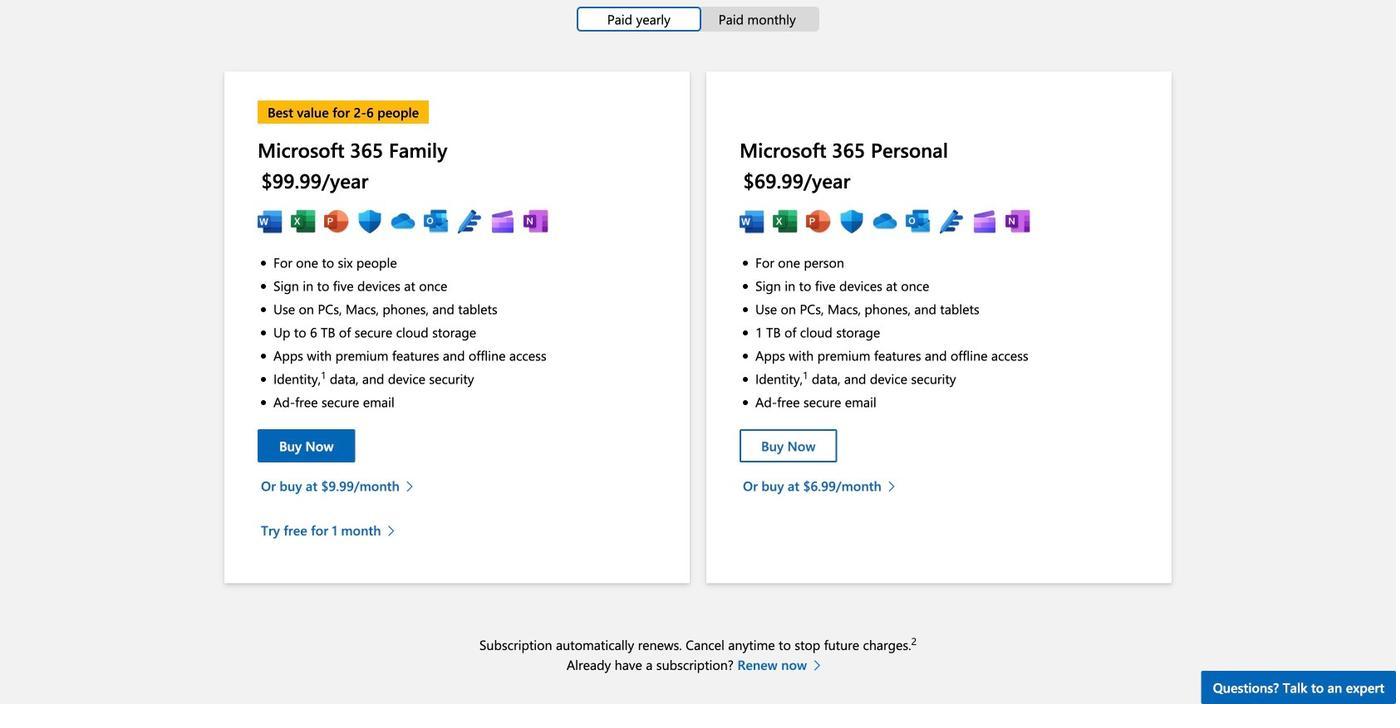 Task type: describe. For each thing, give the bounding box(es) containing it.
ms clipchamp image
[[973, 209, 998, 234]]

2 ms powerpoint image from the left
[[806, 209, 831, 234]]

ms defender image
[[840, 209, 865, 234]]

learn more about microsoft 365 home plans. tab list
[[20, 7, 1377, 32]]

ms excel image
[[773, 209, 798, 234]]

2 ms word image from the left
[[740, 209, 765, 234]]

2 ms onenote image from the left
[[1006, 209, 1031, 234]]

ms editor image
[[457, 209, 482, 234]]

1 ms onenote image from the left
[[524, 209, 549, 234]]

ms clipchamp image
[[491, 209, 515, 234]]

ms outlook image
[[424, 209, 449, 234]]

ms excel image
[[291, 209, 316, 234]]

ms defender image
[[357, 209, 382, 234]]



Task type: locate. For each thing, give the bounding box(es) containing it.
1 ms onedrive image from the left
[[391, 209, 416, 234]]

1 horizontal spatial ms powerpoint image
[[806, 209, 831, 234]]

0 horizontal spatial ms word image
[[258, 209, 283, 234]]

ms outlook image
[[906, 209, 931, 234]]

ms editor image
[[939, 209, 964, 234]]

2 ms onedrive image from the left
[[873, 209, 898, 234]]

0 horizontal spatial ms onenote image
[[524, 209, 549, 234]]

ms word image left ms excel icon
[[258, 209, 283, 234]]

ms onenote image
[[524, 209, 549, 234], [1006, 209, 1031, 234]]

ms powerpoint image
[[324, 209, 349, 234], [806, 209, 831, 234]]

1 ms word image from the left
[[258, 209, 283, 234]]

ms onenote image right ms clipchamp icon
[[524, 209, 549, 234]]

1 horizontal spatial ms onedrive image
[[873, 209, 898, 234]]

ms onedrive image left ms outlook image
[[391, 209, 416, 234]]

ms powerpoint image right ms excel image
[[806, 209, 831, 234]]

0 horizontal spatial ms onedrive image
[[391, 209, 416, 234]]

ms powerpoint image left ms defender image on the left of page
[[324, 209, 349, 234]]

1 ms powerpoint image from the left
[[324, 209, 349, 234]]

ms onedrive image right ms defender icon
[[873, 209, 898, 234]]

1 horizontal spatial ms onenote image
[[1006, 209, 1031, 234]]

1 horizontal spatial ms word image
[[740, 209, 765, 234]]

ms onedrive image
[[391, 209, 416, 234], [873, 209, 898, 234]]

0 horizontal spatial ms powerpoint image
[[324, 209, 349, 234]]

ms word image
[[258, 209, 283, 234], [740, 209, 765, 234]]

ms word image left ms excel image
[[740, 209, 765, 234]]

ms onenote image right ms clipchamp image at the top
[[1006, 209, 1031, 234]]



Task type: vqa. For each thing, say whether or not it's contained in the screenshot.
SEARCH FIELD
no



